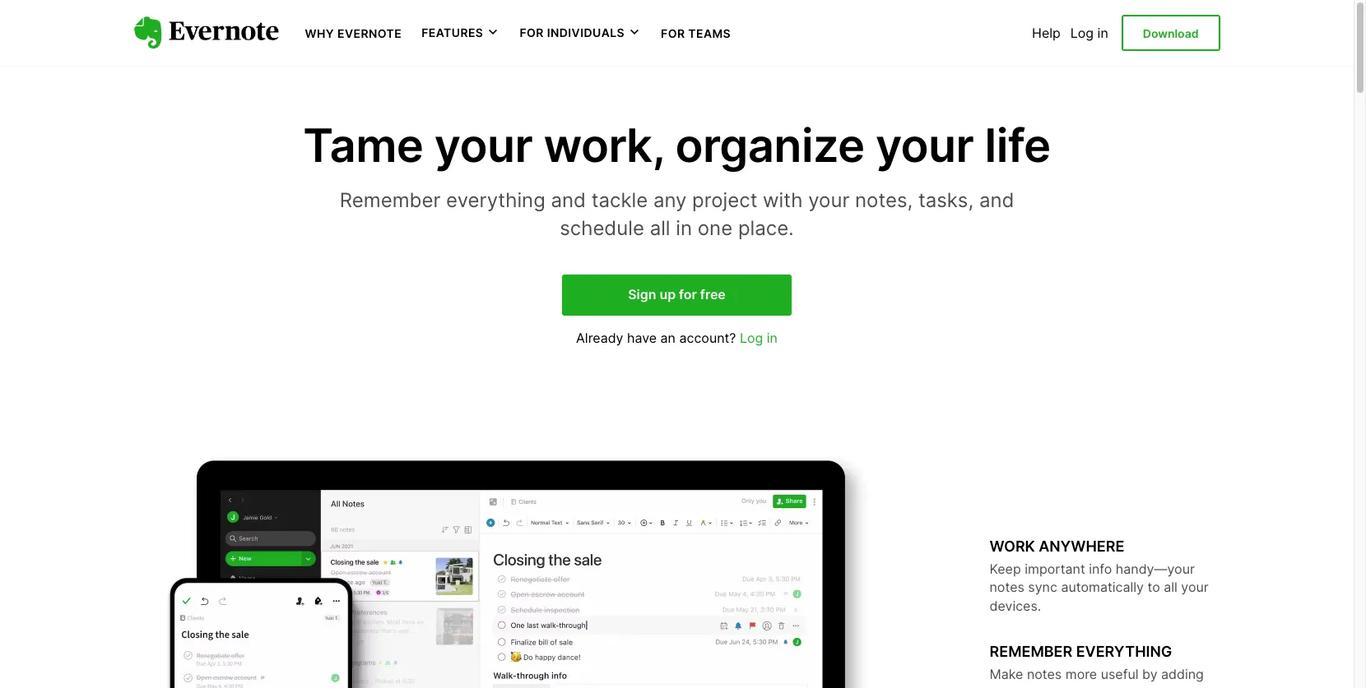 Task type: describe. For each thing, give the bounding box(es) containing it.
sync
[[1028, 580, 1058, 596]]

make
[[990, 667, 1024, 683]]

1 and from the left
[[551, 189, 586, 213]]

0 horizontal spatial log
[[740, 330, 763, 347]]

anywhere
[[1039, 538, 1125, 555]]

notes inside remember everything make notes more useful by adding text, images, audio, scans, pdfs
[[1027, 667, 1062, 683]]

schedule
[[560, 216, 644, 240]]

for individuals button
[[520, 25, 641, 41]]

already
[[576, 330, 624, 347]]

text,
[[990, 685, 1018, 689]]

keep
[[990, 561, 1021, 578]]

for teams link
[[661, 25, 731, 41]]

help link
[[1032, 25, 1061, 41]]

automatically
[[1061, 580, 1144, 596]]

sign
[[628, 287, 656, 303]]

why evernote link
[[305, 25, 402, 41]]

individuals
[[547, 26, 625, 40]]

evernote ui on desktop and mobile image
[[134, 453, 924, 689]]

why
[[305, 26, 334, 40]]

have
[[627, 330, 657, 347]]

features
[[422, 26, 484, 40]]

adding
[[1162, 667, 1204, 683]]

audio,
[[1073, 685, 1111, 689]]

place.
[[738, 216, 794, 240]]

by
[[1143, 667, 1158, 683]]

devices.
[[990, 598, 1041, 615]]

for
[[679, 287, 697, 303]]

all inside remember everything and tackle any project with your notes, tasks, and schedule all in one place.
[[650, 216, 671, 240]]

organize
[[675, 118, 865, 174]]

sign up for free link
[[562, 275, 792, 316]]

project
[[692, 189, 758, 213]]

0 horizontal spatial log in link
[[740, 330, 778, 347]]

with
[[763, 189, 803, 213]]

features button
[[422, 25, 500, 41]]

work
[[990, 538, 1035, 555]]

all inside the work anywhere keep important info handy—your notes sync automatically to all your devices.
[[1164, 580, 1178, 596]]

work anywhere keep important info handy—your notes sync automatically to all your devices.
[[990, 538, 1209, 615]]

notes,
[[855, 189, 913, 213]]

sign up for free
[[628, 287, 726, 303]]

tame
[[303, 118, 424, 174]]

your inside remember everything and tackle any project with your notes, tasks, and schedule all in one place.
[[809, 189, 850, 213]]

for for for individuals
[[520, 26, 544, 40]]

life
[[985, 118, 1051, 174]]

tame your work, organize your life
[[303, 118, 1051, 174]]



Task type: locate. For each thing, give the bounding box(es) containing it.
all down any
[[650, 216, 671, 240]]

1 horizontal spatial remember
[[990, 644, 1073, 661]]

2 and from the left
[[979, 189, 1014, 213]]

work,
[[544, 118, 664, 174]]

1 vertical spatial notes
[[1027, 667, 1062, 683]]

all right to
[[1164, 580, 1178, 596]]

for
[[520, 26, 544, 40], [661, 26, 685, 40]]

0 horizontal spatial everything
[[446, 189, 546, 213]]

for left teams
[[661, 26, 685, 40]]

for left individuals
[[520, 26, 544, 40]]

evernote
[[338, 26, 402, 40]]

everything for schedule
[[446, 189, 546, 213]]

1 horizontal spatial for
[[661, 26, 685, 40]]

notes down keep
[[990, 580, 1025, 596]]

your
[[434, 118, 533, 174], [876, 118, 974, 174], [809, 189, 850, 213], [1182, 580, 1209, 596]]

0 horizontal spatial for
[[520, 26, 544, 40]]

1 vertical spatial remember
[[990, 644, 1073, 661]]

everything inside remember everything make notes more useful by adding text, images, audio, scans, pdfs
[[1076, 644, 1173, 661]]

remember for remember everything make notes more useful by adding text, images, audio, scans, pdfs
[[990, 644, 1073, 661]]

scans,
[[1115, 685, 1155, 689]]

remember everything and tackle any project with your notes, tasks, and schedule all in one place.
[[340, 189, 1014, 240]]

log in link right account?
[[740, 330, 778, 347]]

everything for scans,
[[1076, 644, 1173, 661]]

tasks,
[[919, 189, 974, 213]]

and right 'tasks,'
[[979, 189, 1014, 213]]

and
[[551, 189, 586, 213], [979, 189, 1014, 213]]

0 vertical spatial everything
[[446, 189, 546, 213]]

download link
[[1122, 15, 1220, 51]]

0 vertical spatial all
[[650, 216, 671, 240]]

your inside the work anywhere keep important info handy—your notes sync automatically to all your devices.
[[1182, 580, 1209, 596]]

notes up images,
[[1027, 667, 1062, 683]]

0 vertical spatial notes
[[990, 580, 1025, 596]]

0 vertical spatial log
[[1071, 25, 1094, 41]]

1 horizontal spatial everything
[[1076, 644, 1173, 661]]

all
[[650, 216, 671, 240], [1164, 580, 1178, 596]]

info
[[1089, 561, 1112, 578]]

0 horizontal spatial remember
[[340, 189, 441, 213]]

up
[[660, 287, 676, 303]]

in down any
[[676, 216, 692, 240]]

log
[[1071, 25, 1094, 41], [740, 330, 763, 347]]

0 horizontal spatial all
[[650, 216, 671, 240]]

free
[[700, 287, 726, 303]]

2 vertical spatial in
[[767, 330, 778, 347]]

log in link right help
[[1071, 25, 1109, 41]]

remember down tame in the top of the page
[[340, 189, 441, 213]]

0 vertical spatial log in link
[[1071, 25, 1109, 41]]

1 horizontal spatial in
[[767, 330, 778, 347]]

in right account?
[[767, 330, 778, 347]]

remember everything make notes more useful by adding text, images, audio, scans, pdfs
[[990, 644, 1204, 689]]

in
[[1098, 25, 1109, 41], [676, 216, 692, 240], [767, 330, 778, 347]]

teams
[[688, 26, 731, 40]]

important
[[1025, 561, 1086, 578]]

1 horizontal spatial log
[[1071, 25, 1094, 41]]

1 horizontal spatial all
[[1164, 580, 1178, 596]]

1 horizontal spatial notes
[[1027, 667, 1062, 683]]

for inside for teams 'link'
[[661, 26, 685, 40]]

1 vertical spatial in
[[676, 216, 692, 240]]

remember inside remember everything make notes more useful by adding text, images, audio, scans, pdfs
[[990, 644, 1073, 661]]

for individuals
[[520, 26, 625, 40]]

1 horizontal spatial and
[[979, 189, 1014, 213]]

notes
[[990, 580, 1025, 596], [1027, 667, 1062, 683]]

handy—your
[[1116, 561, 1195, 578]]

everything inside remember everything and tackle any project with your notes, tasks, and schedule all in one place.
[[446, 189, 546, 213]]

1 vertical spatial all
[[1164, 580, 1178, 596]]

0 horizontal spatial and
[[551, 189, 586, 213]]

help
[[1032, 25, 1061, 41]]

0 vertical spatial in
[[1098, 25, 1109, 41]]

download
[[1143, 26, 1199, 40]]

1 horizontal spatial log in link
[[1071, 25, 1109, 41]]

0 horizontal spatial in
[[676, 216, 692, 240]]

tackle
[[592, 189, 648, 213]]

and up schedule
[[551, 189, 586, 213]]

account?
[[679, 330, 736, 347]]

useful
[[1101, 667, 1139, 683]]

notes inside the work anywhere keep important info handy—your notes sync automatically to all your devices.
[[990, 580, 1025, 596]]

log right account?
[[740, 330, 763, 347]]

for teams
[[661, 26, 731, 40]]

remember inside remember everything and tackle any project with your notes, tasks, and schedule all in one place.
[[340, 189, 441, 213]]

already have an account? log in
[[576, 330, 778, 347]]

in inside remember everything and tackle any project with your notes, tasks, and schedule all in one place.
[[676, 216, 692, 240]]

any
[[653, 189, 687, 213]]

more
[[1066, 667, 1097, 683]]

images,
[[1021, 685, 1070, 689]]

for for for teams
[[661, 26, 685, 40]]

why evernote
[[305, 26, 402, 40]]

an
[[661, 330, 676, 347]]

for inside for individuals button
[[520, 26, 544, 40]]

0 horizontal spatial notes
[[990, 580, 1025, 596]]

1 vertical spatial log in link
[[740, 330, 778, 347]]

log right "help" link on the right top
[[1071, 25, 1094, 41]]

1 vertical spatial log
[[740, 330, 763, 347]]

to
[[1148, 580, 1160, 596]]

log in
[[1071, 25, 1109, 41]]

remember for remember everything and tackle any project with your notes, tasks, and schedule all in one place.
[[340, 189, 441, 213]]

log in link
[[1071, 25, 1109, 41], [740, 330, 778, 347]]

everything
[[446, 189, 546, 213], [1076, 644, 1173, 661]]

0 vertical spatial remember
[[340, 189, 441, 213]]

1 vertical spatial everything
[[1076, 644, 1173, 661]]

evernote logo image
[[134, 17, 279, 49]]

2 horizontal spatial in
[[1098, 25, 1109, 41]]

remember up make
[[990, 644, 1073, 661]]

in right help
[[1098, 25, 1109, 41]]

remember
[[340, 189, 441, 213], [990, 644, 1073, 661]]

one
[[698, 216, 733, 240]]



Task type: vqa. For each thing, say whether or not it's contained in the screenshot.
it's
no



